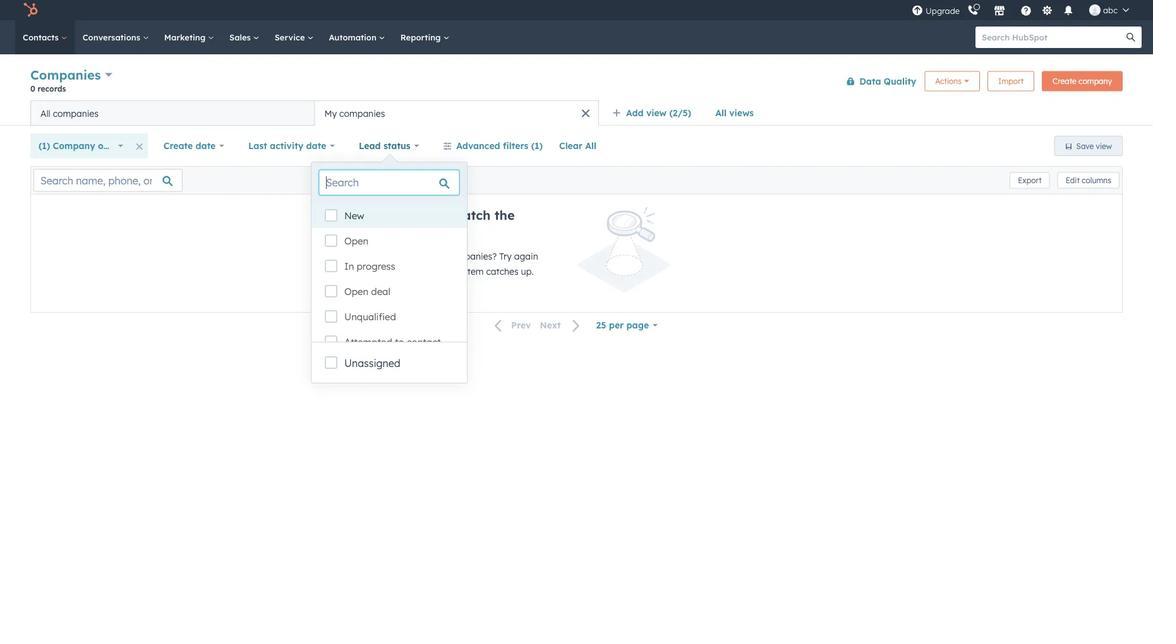 Task type: locate. For each thing, give the bounding box(es) containing it.
view for add
[[647, 107, 667, 119]]

create company button
[[1043, 71, 1123, 91]]

(1) right filters
[[531, 140, 543, 151]]

view inside button
[[1097, 141, 1113, 151]]

actions button
[[925, 71, 981, 91]]

1 vertical spatial view
[[1097, 141, 1113, 151]]

notifications button
[[1058, 0, 1080, 20]]

last
[[249, 140, 267, 151]]

1 horizontal spatial (1)
[[531, 140, 543, 151]]

lead status button
[[351, 133, 428, 159]]

1 vertical spatial create
[[164, 140, 193, 151]]

1 horizontal spatial companies
[[377, 207, 447, 223]]

1 open from the top
[[345, 235, 369, 247]]

help image
[[1021, 6, 1032, 17]]

0 horizontal spatial all
[[40, 108, 50, 119]]

create inside button
[[1053, 76, 1077, 86]]

0 records
[[30, 84, 66, 93]]

to
[[399, 251, 407, 262], [395, 336, 404, 348]]

gary orlando image
[[1090, 4, 1101, 16]]

(1) company owner button
[[30, 133, 131, 159]]

company
[[53, 140, 95, 151]]

unqualified
[[345, 311, 396, 323]]

the inside expecting to see new companies? try again in a few seconds as the system catches up.
[[439, 266, 452, 277]]

to left see
[[399, 251, 407, 262]]

next button
[[536, 317, 588, 334]]

view for save
[[1097, 141, 1113, 151]]

1 (1) from the left
[[39, 140, 50, 151]]

create inside popup button
[[164, 140, 193, 151]]

views
[[730, 107, 754, 119]]

(1) left company
[[39, 140, 50, 151]]

the right match
[[495, 207, 515, 223]]

companies down search search box on the left top of page
[[377, 207, 447, 223]]

service link
[[267, 20, 321, 54]]

add
[[627, 107, 644, 119]]

companies
[[30, 67, 101, 83], [377, 207, 447, 223]]

the right as
[[439, 266, 452, 277]]

create left the company
[[1053, 76, 1077, 86]]

in progress
[[345, 260, 396, 272]]

(1)
[[39, 140, 50, 151], [531, 140, 543, 151]]

company
[[1079, 76, 1113, 86]]

conversations link
[[75, 20, 157, 54]]

1 horizontal spatial date
[[306, 140, 326, 151]]

list box
[[312, 203, 467, 355]]

current
[[355, 223, 401, 239]]

all views
[[716, 107, 754, 119]]

1 companies from the left
[[53, 108, 99, 119]]

2 open from the top
[[345, 286, 369, 298]]

all views link
[[708, 101, 763, 126]]

create for create date
[[164, 140, 193, 151]]

date down all companies button on the top of page
[[196, 140, 216, 151]]

actions
[[936, 76, 962, 86]]

see
[[410, 251, 424, 262]]

1 vertical spatial companies
[[377, 207, 447, 223]]

menu
[[911, 0, 1139, 20]]

view right add
[[647, 107, 667, 119]]

all right clear
[[586, 140, 597, 151]]

menu containing abc
[[911, 0, 1139, 20]]

1 date from the left
[[196, 140, 216, 151]]

the
[[495, 207, 515, 223], [439, 266, 452, 277]]

25
[[597, 320, 607, 331]]

advanced filters (1) button
[[435, 133, 551, 159]]

deal
[[371, 286, 391, 298]]

companies banner
[[30, 65, 1123, 101]]

search image
[[1127, 33, 1136, 42]]

contact
[[407, 336, 441, 348]]

1 horizontal spatial the
[[495, 207, 515, 223]]

0
[[30, 84, 35, 93]]

new
[[426, 251, 443, 262]]

catches
[[486, 266, 519, 277]]

calling icon button
[[963, 2, 984, 18]]

1 horizontal spatial view
[[1097, 141, 1113, 151]]

0 vertical spatial create
[[1053, 76, 1077, 86]]

(2/5)
[[670, 107, 692, 119]]

0 vertical spatial open
[[345, 235, 369, 247]]

companies up company
[[53, 108, 99, 119]]

0 horizontal spatial companies
[[30, 67, 101, 83]]

list box containing new
[[312, 203, 467, 355]]

view right save
[[1097, 141, 1113, 151]]

all
[[716, 107, 727, 119], [40, 108, 50, 119], [586, 140, 597, 151]]

a
[[365, 266, 370, 277]]

1 horizontal spatial create
[[1053, 76, 1077, 86]]

create company
[[1053, 76, 1113, 86]]

prev button
[[487, 317, 536, 334]]

to left "contact"
[[395, 336, 404, 348]]

0 horizontal spatial create
[[164, 140, 193, 151]]

attempted to contact
[[345, 336, 441, 348]]

0 horizontal spatial view
[[647, 107, 667, 119]]

1 horizontal spatial companies
[[340, 108, 385, 119]]

edit
[[1066, 176, 1080, 185]]

date
[[196, 140, 216, 151], [306, 140, 326, 151]]

companies up 'records'
[[30, 67, 101, 83]]

open up expecting
[[345, 235, 369, 247]]

open
[[345, 235, 369, 247], [345, 286, 369, 298]]

match
[[451, 207, 491, 223]]

create down all companies button on the top of page
[[164, 140, 193, 151]]

again
[[515, 251, 538, 262]]

companies for my companies
[[340, 108, 385, 119]]

companies inside "no companies match the current filters."
[[377, 207, 447, 223]]

companies
[[53, 108, 99, 119], [340, 108, 385, 119]]

all down 0 records
[[40, 108, 50, 119]]

0 horizontal spatial date
[[196, 140, 216, 151]]

2 companies from the left
[[340, 108, 385, 119]]

all left views
[[716, 107, 727, 119]]

view
[[647, 107, 667, 119], [1097, 141, 1113, 151]]

upgrade image
[[912, 5, 924, 17]]

to inside expecting to see new companies? try again in a few seconds as the system catches up.
[[399, 251, 407, 262]]

view inside popup button
[[647, 107, 667, 119]]

2 (1) from the left
[[531, 140, 543, 151]]

0 vertical spatial to
[[399, 251, 407, 262]]

1 vertical spatial open
[[345, 286, 369, 298]]

next
[[540, 320, 561, 331]]

system
[[454, 266, 484, 277]]

few
[[372, 266, 387, 277]]

1 vertical spatial to
[[395, 336, 404, 348]]

to inside list box
[[395, 336, 404, 348]]

date right "activity"
[[306, 140, 326, 151]]

1 vertical spatial the
[[439, 266, 452, 277]]

companies right my
[[340, 108, 385, 119]]

as
[[426, 266, 436, 277]]

quality
[[884, 76, 917, 87]]

2 date from the left
[[306, 140, 326, 151]]

open for open
[[345, 235, 369, 247]]

seconds
[[390, 266, 424, 277]]

open down in
[[345, 286, 369, 298]]

0 vertical spatial the
[[495, 207, 515, 223]]

attempted
[[345, 336, 392, 348]]

0 horizontal spatial (1)
[[39, 140, 50, 151]]

0 horizontal spatial companies
[[53, 108, 99, 119]]

pagination navigation
[[487, 317, 588, 334]]

0 vertical spatial view
[[647, 107, 667, 119]]

my companies
[[325, 108, 385, 119]]

search button
[[1121, 27, 1142, 48]]

(1) company owner
[[39, 140, 125, 151]]

2 horizontal spatial all
[[716, 107, 727, 119]]

edit columns
[[1066, 176, 1112, 185]]

0 horizontal spatial the
[[439, 266, 452, 277]]

clear all button
[[551, 133, 605, 159]]

up.
[[521, 266, 534, 277]]

automation link
[[321, 20, 393, 54]]

0 vertical spatial companies
[[30, 67, 101, 83]]



Task type: vqa. For each thing, say whether or not it's contained in the screenshot.
Presentation scheduled
no



Task type: describe. For each thing, give the bounding box(es) containing it.
new
[[345, 210, 365, 222]]

companies button
[[30, 66, 113, 84]]

last activity date button
[[240, 133, 343, 159]]

marketing
[[164, 32, 208, 42]]

save
[[1077, 141, 1094, 151]]

lead
[[359, 140, 381, 151]]

last activity date
[[249, 140, 326, 151]]

marketplaces button
[[987, 0, 1013, 20]]

filters.
[[404, 223, 444, 239]]

Search HubSpot search field
[[976, 27, 1131, 48]]

data quality button
[[838, 69, 918, 94]]

open deal
[[345, 286, 391, 298]]

contacts link
[[15, 20, 75, 54]]

add view (2/5)
[[627, 107, 692, 119]]

in
[[355, 266, 362, 277]]

the inside "no companies match the current filters."
[[495, 207, 515, 223]]

open for open deal
[[345, 286, 369, 298]]

no companies match the current filters.
[[355, 207, 515, 239]]

marketing link
[[157, 20, 222, 54]]

data
[[860, 76, 882, 87]]

companies for all companies
[[53, 108, 99, 119]]

(1) inside button
[[531, 140, 543, 151]]

all for all companies
[[40, 108, 50, 119]]

unassigned
[[345, 357, 401, 370]]

all for all views
[[716, 107, 727, 119]]

service
[[275, 32, 308, 42]]

to for expecting
[[399, 251, 407, 262]]

filters
[[503, 140, 529, 151]]

settings link
[[1040, 3, 1056, 17]]

settings image
[[1042, 5, 1054, 17]]

clear all
[[559, 140, 597, 151]]

create date
[[164, 140, 216, 151]]

abc button
[[1082, 0, 1137, 20]]

reporting link
[[393, 20, 457, 54]]

no
[[355, 207, 373, 223]]

Search search field
[[319, 170, 460, 195]]

help button
[[1016, 0, 1037, 20]]

all companies
[[40, 108, 99, 119]]

marketplaces image
[[994, 6, 1006, 17]]

export button
[[1010, 172, 1051, 189]]

columns
[[1082, 176, 1112, 185]]

calling icon image
[[968, 5, 979, 16]]

companies?
[[446, 251, 497, 262]]

sales
[[230, 32, 253, 42]]

progress
[[357, 260, 396, 272]]

activity
[[270, 140, 304, 151]]

upgrade
[[926, 6, 960, 16]]

lead status
[[359, 140, 411, 151]]

advanced filters (1)
[[457, 140, 543, 151]]

status
[[384, 140, 411, 151]]

in
[[345, 260, 354, 272]]

data quality
[[860, 76, 917, 87]]

save view button
[[1055, 136, 1123, 156]]

reporting
[[401, 32, 443, 42]]

date inside popup button
[[306, 140, 326, 151]]

import button
[[988, 71, 1035, 91]]

records
[[38, 84, 66, 93]]

companies inside popup button
[[30, 67, 101, 83]]

Search name, phone, or domain search field
[[34, 169, 183, 192]]

date inside popup button
[[196, 140, 216, 151]]

clear
[[559, 140, 583, 151]]

(1) inside popup button
[[39, 140, 50, 151]]

owner
[[98, 140, 125, 151]]

25 per page
[[597, 320, 649, 331]]

create for create company
[[1053, 76, 1077, 86]]

conversations
[[83, 32, 143, 42]]

to for attempted
[[395, 336, 404, 348]]

all companies button
[[30, 101, 315, 126]]

automation
[[329, 32, 379, 42]]

hubspot image
[[23, 3, 38, 18]]

my
[[325, 108, 337, 119]]

abc
[[1104, 5, 1118, 15]]

prev
[[511, 320, 531, 331]]

expecting to see new companies? try again in a few seconds as the system catches up.
[[355, 251, 538, 277]]

per
[[609, 320, 624, 331]]

hubspot link
[[15, 3, 47, 18]]

edit columns button
[[1058, 172, 1120, 189]]

save view
[[1077, 141, 1113, 151]]

page
[[627, 320, 649, 331]]

notifications image
[[1063, 6, 1075, 17]]

my companies button
[[315, 101, 599, 126]]

contacts
[[23, 32, 61, 42]]

import
[[999, 76, 1024, 86]]

1 horizontal spatial all
[[586, 140, 597, 151]]

sales link
[[222, 20, 267, 54]]



